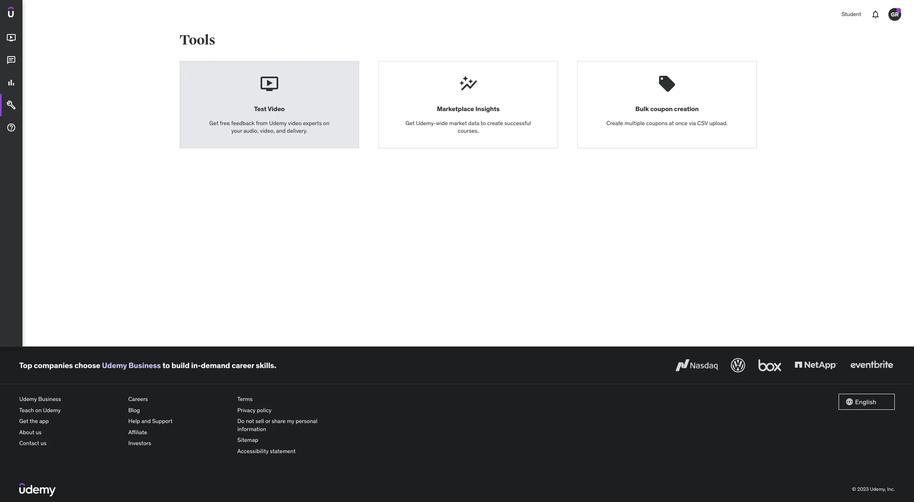 Task type: describe. For each thing, give the bounding box(es) containing it.
terms link
[[237, 394, 340, 405]]

4 medium image from the top
[[6, 123, 16, 132]]

© 2023 udemy, inc.
[[853, 486, 895, 492]]

get for marketplace insights
[[406, 119, 415, 127]]

information
[[237, 426, 266, 433]]

affiliate link
[[128, 427, 231, 438]]

1 vertical spatial udemy business link
[[19, 394, 122, 405]]

help
[[128, 418, 140, 425]]

affiliate
[[128, 429, 147, 436]]

csv
[[698, 119, 708, 127]]

personal
[[296, 418, 318, 425]]

inc.
[[888, 486, 895, 492]]

udemy business teach on udemy get the app about us contact us
[[19, 396, 61, 447]]

udemy inside get free feedback from udemy video experts on your audio, video, and delivery.
[[269, 119, 287, 127]]

privacy
[[237, 407, 256, 414]]

share
[[272, 418, 286, 425]]

on inside get free feedback from udemy video experts on your audio, video, and delivery.
[[323, 119, 330, 127]]

0 vertical spatial us
[[36, 429, 42, 436]]

terms
[[237, 396, 253, 403]]

about
[[19, 429, 34, 436]]

notifications image
[[871, 10, 881, 19]]

do not sell or share my personal information button
[[237, 416, 340, 435]]

2023
[[858, 486, 869, 492]]

careers blog help and support affiliate investors
[[128, 396, 173, 447]]

udemy-
[[416, 119, 436, 127]]

2 medium image from the top
[[6, 55, 16, 65]]

and inside careers blog help and support affiliate investors
[[142, 418, 151, 425]]

3 medium image from the top
[[6, 78, 16, 88]]

coupon
[[651, 105, 673, 113]]

investors
[[128, 440, 151, 447]]

english button
[[839, 394, 895, 410]]

and inside get free feedback from udemy video experts on your audio, video, and delivery.
[[276, 127, 286, 134]]

investors link
[[128, 438, 231, 449]]

coupons
[[647, 119, 668, 127]]

video,
[[260, 127, 275, 134]]

1 vertical spatial udemy image
[[19, 483, 56, 497]]

1 horizontal spatial business
[[129, 360, 161, 370]]

teach
[[19, 407, 34, 414]]

bulk coupon creation
[[636, 105, 699, 113]]

policy
[[257, 407, 272, 414]]

companies
[[34, 360, 73, 370]]

©
[[853, 486, 857, 492]]

marketplace
[[437, 105, 474, 113]]

udemy right choose
[[102, 360, 127, 370]]

sitemap
[[237, 437, 258, 444]]

choose
[[75, 360, 100, 370]]

box image
[[757, 357, 784, 374]]

do
[[237, 418, 245, 425]]

tools
[[180, 32, 215, 49]]

udemy,
[[871, 486, 887, 492]]

medium image
[[6, 100, 16, 110]]

careers link
[[128, 394, 231, 405]]

student link
[[837, 5, 866, 24]]

successful
[[505, 119, 531, 127]]

nasdaq image
[[674, 357, 720, 374]]

from
[[256, 119, 268, 127]]

0 vertical spatial udemy image
[[8, 6, 45, 20]]

terms privacy policy do not sell or share my personal information sitemap accessibility statement
[[237, 396, 318, 455]]

via
[[689, 119, 696, 127]]

support
[[152, 418, 173, 425]]

free
[[220, 119, 230, 127]]

blog link
[[128, 405, 231, 416]]

upload.
[[710, 119, 728, 127]]

business inside udemy business teach on udemy get the app about us contact us
[[38, 396, 61, 403]]

app
[[39, 418, 49, 425]]

netapp image
[[793, 357, 840, 374]]

about us link
[[19, 427, 122, 438]]



Task type: locate. For each thing, give the bounding box(es) containing it.
to for business
[[163, 360, 170, 370]]

volkswagen image
[[730, 357, 747, 374]]

0 vertical spatial and
[[276, 127, 286, 134]]

video
[[268, 105, 285, 113]]

contact
[[19, 440, 39, 447]]

1 medium image from the top
[[6, 33, 16, 43]]

0 horizontal spatial to
[[163, 360, 170, 370]]

blog
[[128, 407, 140, 414]]

and right the help
[[142, 418, 151, 425]]

create
[[607, 119, 624, 127]]

experts
[[303, 119, 322, 127]]

udemy image
[[8, 6, 45, 20], [19, 483, 56, 497]]

1 horizontal spatial on
[[323, 119, 330, 127]]

get for test video
[[209, 119, 219, 127]]

and right video,
[[276, 127, 286, 134]]

get inside udemy business teach on udemy get the app about us contact us
[[19, 418, 28, 425]]

to
[[481, 119, 486, 127], [163, 360, 170, 370]]

video
[[288, 119, 302, 127]]

udemy up teach
[[19, 396, 37, 403]]

help and support link
[[128, 416, 231, 427]]

careers
[[128, 396, 148, 403]]

2 horizontal spatial get
[[406, 119, 415, 127]]

on right experts
[[323, 119, 330, 127]]

on
[[323, 119, 330, 127], [35, 407, 42, 414]]

accessibility statement link
[[237, 446, 340, 457]]

you have alerts image
[[897, 8, 902, 13]]

get left free
[[209, 119, 219, 127]]

sell
[[256, 418, 264, 425]]

get inside the get udemy-wide market data to create successful courses.
[[406, 119, 415, 127]]

to inside the get udemy-wide market data to create successful courses.
[[481, 119, 486, 127]]

1 horizontal spatial and
[[276, 127, 286, 134]]

my
[[287, 418, 295, 425]]

0 vertical spatial on
[[323, 119, 330, 127]]

1 horizontal spatial to
[[481, 119, 486, 127]]

in-
[[191, 360, 201, 370]]

on inside udemy business teach on udemy get the app about us contact us
[[35, 407, 42, 414]]

business
[[129, 360, 161, 370], [38, 396, 61, 403]]

0 horizontal spatial business
[[38, 396, 61, 403]]

us right contact
[[41, 440, 46, 447]]

0 vertical spatial business
[[129, 360, 161, 370]]

not
[[246, 418, 254, 425]]

on right teach
[[35, 407, 42, 414]]

the
[[30, 418, 38, 425]]

market
[[449, 119, 467, 127]]

udemy up video,
[[269, 119, 287, 127]]

medium image
[[6, 33, 16, 43], [6, 55, 16, 65], [6, 78, 16, 88], [6, 123, 16, 132]]

test
[[254, 105, 267, 113]]

1 vertical spatial and
[[142, 418, 151, 425]]

creation
[[674, 105, 699, 113]]

once
[[676, 119, 688, 127]]

business up app
[[38, 396, 61, 403]]

marketplace insights
[[437, 105, 500, 113]]

get free feedback from udemy video experts on your audio, video, and delivery.
[[209, 119, 330, 134]]

create multiple coupons at once via csv upload.
[[607, 119, 728, 127]]

at
[[669, 119, 674, 127]]

udemy business link up get the app link
[[19, 394, 122, 405]]

multiple
[[625, 119, 645, 127]]

skills.
[[256, 360, 276, 370]]

get udemy-wide market data to create successful courses.
[[406, 119, 531, 134]]

to left build
[[163, 360, 170, 370]]

1 vertical spatial to
[[163, 360, 170, 370]]

udemy business link up careers
[[102, 360, 161, 370]]

demand
[[201, 360, 230, 370]]

statement
[[270, 448, 296, 455]]

0 vertical spatial udemy business link
[[102, 360, 161, 370]]

bulk
[[636, 105, 649, 113]]

gr link
[[886, 5, 905, 24]]

top
[[19, 360, 32, 370]]

small image
[[846, 398, 854, 406]]

career
[[232, 360, 254, 370]]

eventbrite image
[[849, 357, 895, 374]]

top companies choose udemy business to build in-demand career skills.
[[19, 360, 276, 370]]

audio,
[[244, 127, 259, 134]]

privacy policy link
[[237, 405, 340, 416]]

sitemap link
[[237, 435, 340, 446]]

to for data
[[481, 119, 486, 127]]

1 vertical spatial us
[[41, 440, 46, 447]]

and
[[276, 127, 286, 134], [142, 418, 151, 425]]

udemy up app
[[43, 407, 61, 414]]

teach on udemy link
[[19, 405, 122, 416]]

delivery.
[[287, 127, 308, 134]]

insights
[[476, 105, 500, 113]]

contact us link
[[19, 438, 122, 449]]

courses.
[[458, 127, 479, 134]]

us
[[36, 429, 42, 436], [41, 440, 46, 447]]

0 horizontal spatial and
[[142, 418, 151, 425]]

udemy business link
[[102, 360, 161, 370], [19, 394, 122, 405]]

wide
[[436, 119, 448, 127]]

business up careers
[[129, 360, 161, 370]]

feedback
[[231, 119, 255, 127]]

gr
[[891, 11, 899, 18]]

student
[[842, 11, 862, 18]]

get left udemy-
[[406, 119, 415, 127]]

to right data
[[481, 119, 486, 127]]

0 horizontal spatial on
[[35, 407, 42, 414]]

english
[[856, 398, 877, 406]]

1 vertical spatial on
[[35, 407, 42, 414]]

build
[[172, 360, 190, 370]]

1 vertical spatial business
[[38, 396, 61, 403]]

get left the
[[19, 418, 28, 425]]

get inside get free feedback from udemy video experts on your audio, video, and delivery.
[[209, 119, 219, 127]]

0 horizontal spatial get
[[19, 418, 28, 425]]

1 horizontal spatial get
[[209, 119, 219, 127]]

0 vertical spatial to
[[481, 119, 486, 127]]

your
[[231, 127, 242, 134]]

data
[[469, 119, 480, 127]]

accessibility
[[237, 448, 269, 455]]

create
[[487, 119, 503, 127]]

get the app link
[[19, 416, 122, 427]]

us right about
[[36, 429, 42, 436]]

or
[[265, 418, 270, 425]]

test video
[[254, 105, 285, 113]]



Task type: vqa. For each thing, say whether or not it's contained in the screenshot.
the 'Business' to the right
yes



